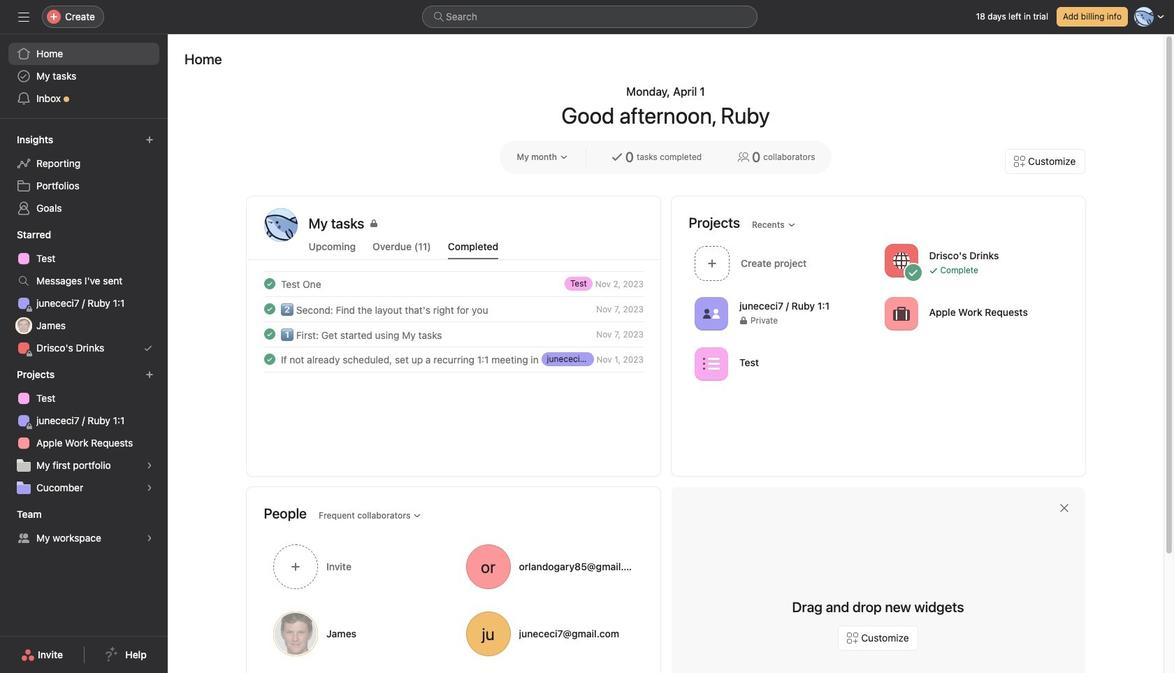 Task type: locate. For each thing, give the bounding box(es) containing it.
Completed checkbox
[[261, 275, 278, 292], [261, 301, 278, 317], [261, 326, 278, 343]]

list box
[[422, 6, 758, 28]]

2 vertical spatial completed checkbox
[[261, 326, 278, 343]]

completed checkbox for 4th list item from the bottom
[[261, 275, 278, 292]]

completed image
[[261, 275, 278, 292], [261, 301, 278, 317], [261, 326, 278, 343], [261, 351, 278, 368]]

3 completed checkbox from the top
[[261, 326, 278, 343]]

1 vertical spatial completed checkbox
[[261, 301, 278, 317]]

3 completed image from the top
[[261, 326, 278, 343]]

see details, my first portfolio image
[[145, 461, 154, 470]]

list item
[[247, 271, 660, 296], [247, 296, 660, 322], [247, 322, 660, 347], [247, 347, 660, 372]]

1 completed checkbox from the top
[[261, 275, 278, 292]]

list image
[[703, 356, 720, 372]]

insights element
[[0, 127, 168, 222]]

see details, my workspace image
[[145, 534, 154, 543]]

2 completed checkbox from the top
[[261, 301, 278, 317]]

1 completed image from the top
[[261, 275, 278, 292]]

view profile image
[[264, 208, 297, 242]]

people image
[[703, 305, 720, 322]]

new insights image
[[145, 136, 154, 144]]

globe image
[[893, 252, 910, 269]]

0 vertical spatial completed checkbox
[[261, 275, 278, 292]]

Completed checkbox
[[261, 351, 278, 368]]

2 completed image from the top
[[261, 301, 278, 317]]

new project or portfolio image
[[145, 371, 154, 379]]

dismiss image
[[1059, 503, 1070, 514]]



Task type: describe. For each thing, give the bounding box(es) containing it.
starred element
[[0, 222, 168, 362]]

2 list item from the top
[[247, 296, 660, 322]]

see details, cucomber image
[[145, 484, 154, 492]]

completed checkbox for 2nd list item from the bottom of the page
[[261, 326, 278, 343]]

4 list item from the top
[[247, 347, 660, 372]]

completed checkbox for third list item from the bottom of the page
[[261, 301, 278, 317]]

briefcase image
[[893, 305, 910, 322]]

4 completed image from the top
[[261, 351, 278, 368]]

3 list item from the top
[[247, 322, 660, 347]]

global element
[[0, 34, 168, 118]]

1 list item from the top
[[247, 271, 660, 296]]

hide sidebar image
[[18, 11, 29, 22]]

teams element
[[0, 502, 168, 552]]

projects element
[[0, 362, 168, 502]]



Task type: vqa. For each thing, say whether or not it's contained in the screenshot.
add task button
no



